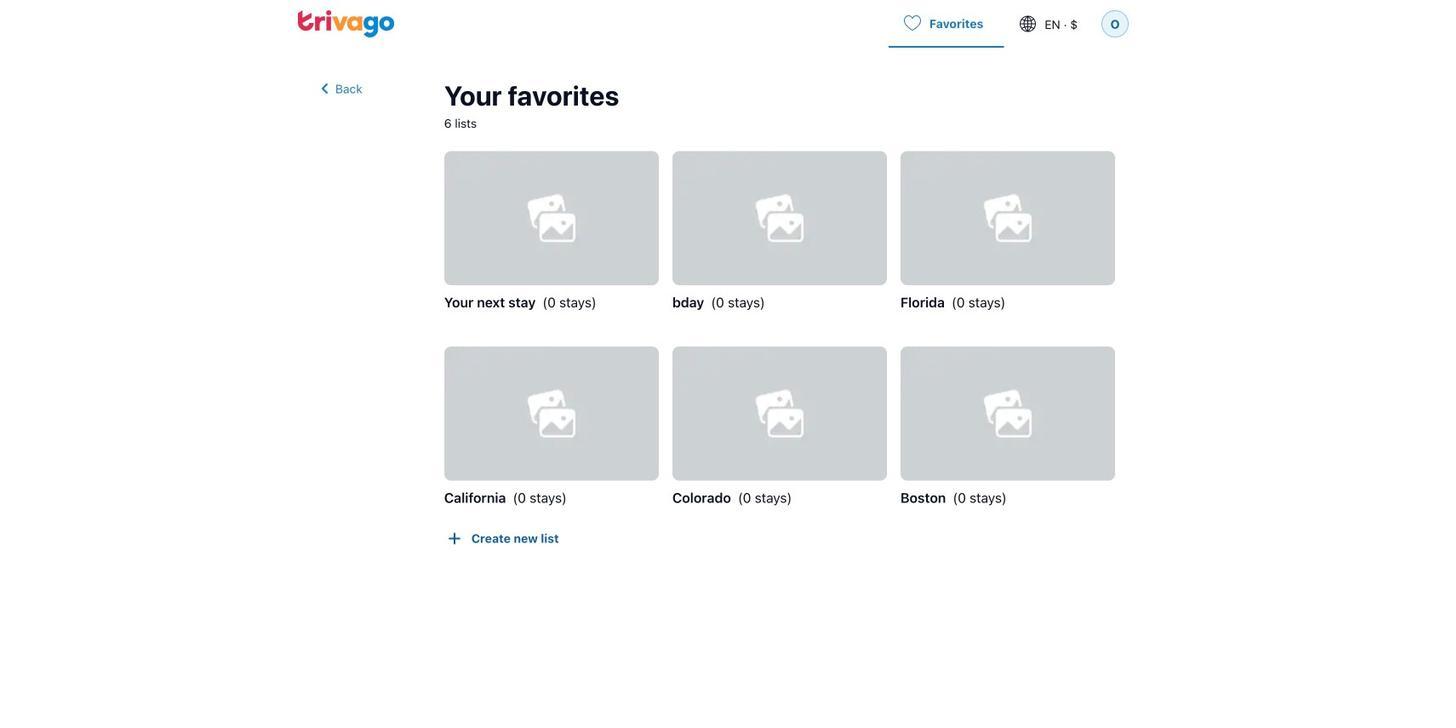Task type: vqa. For each thing, say whether or not it's contained in the screenshot.
Your next stay image
yes



Task type: describe. For each thing, give the bounding box(es) containing it.
bday image
[[673, 151, 887, 285]]

boston image
[[901, 347, 1116, 481]]

your next stay image
[[444, 151, 659, 285]]



Task type: locate. For each thing, give the bounding box(es) containing it.
florida image
[[901, 151, 1116, 285]]

trivago logo image
[[298, 10, 395, 37]]

california image
[[444, 347, 659, 481]]

colorado image
[[673, 347, 887, 481]]



